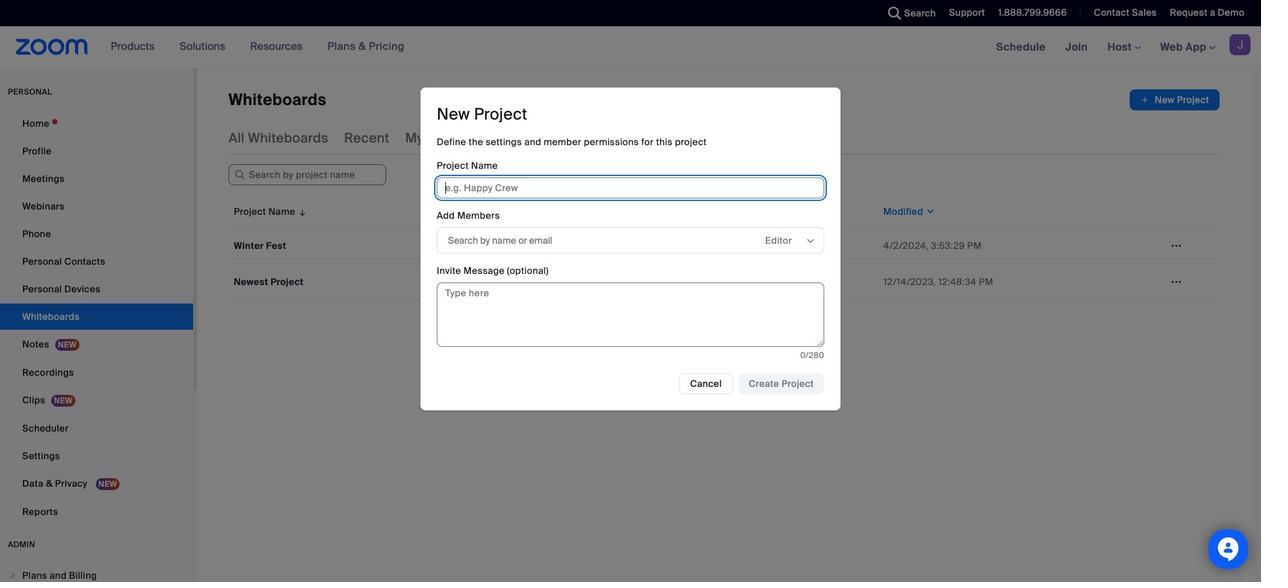 Task type: locate. For each thing, give the bounding box(es) containing it.
personal menu menu
[[0, 110, 193, 526]]

banner
[[0, 26, 1261, 69]]

meetings navigation
[[987, 26, 1261, 69]]

tabs of all whiteboard page tab list
[[229, 121, 803, 155]]

e.g. Happy Crew text field
[[437, 177, 825, 198]]

dialog
[[420, 87, 841, 411]]

product information navigation
[[101, 26, 415, 68]]

show options image
[[805, 236, 816, 246]]

edit project image
[[1166, 240, 1187, 252]]

application
[[229, 196, 1230, 310]]

Invite Message (optional) text field
[[437, 282, 825, 347]]

heading
[[437, 104, 528, 124]]

Search by name or email,Search by name or email text field
[[448, 231, 738, 250]]



Task type: describe. For each thing, give the bounding box(es) containing it.
add image
[[1141, 93, 1150, 106]]

Search text field
[[229, 164, 386, 185]]

edit project image
[[1166, 276, 1187, 288]]

arrow down image
[[295, 204, 307, 219]]



Task type: vqa. For each thing, say whether or not it's contained in the screenshot.
e.g. Happy Crew text field
yes



